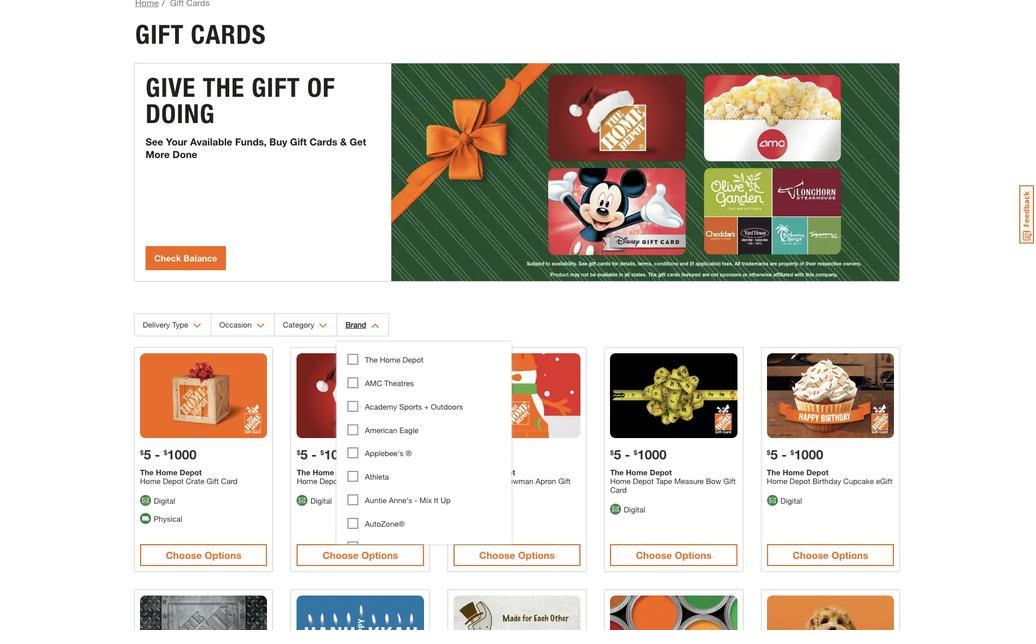 Task type: vqa. For each thing, say whether or not it's contained in the screenshot.
+
yes



Task type: describe. For each thing, give the bounding box(es) containing it.
give
[[146, 72, 196, 103]]

choose options button for crate
[[140, 545, 267, 566]]

1000 for tape
[[638, 447, 667, 463]]

choose options for santa
[[323, 550, 398, 562]]

depot left santa at the bottom
[[320, 477, 341, 486]]

digital for the home depot home depot santa hat gift card
[[311, 496, 332, 506]]

gift cards
[[135, 19, 266, 50]]

0 vertical spatial cards
[[191, 19, 266, 50]]

®
[[406, 449, 412, 458]]

5 for the home depot home depot santa hat gift card
[[301, 447, 308, 463]]

&
[[340, 136, 347, 148]]

image for give the gift of doing image
[[391, 64, 900, 281]]

applebee's
[[365, 449, 404, 458]]

check balance
[[154, 253, 217, 263]]

choose options button for snowman
[[454, 545, 581, 566]]

the home depot home depot snowman apron gift card
[[454, 468, 571, 495]]

check balance link
[[146, 246, 226, 270]]

the for the home depot home depot santa hat gift card
[[297, 468, 311, 477]]

card inside the home depot home depot tape measure bow gift card
[[611, 486, 627, 495]]

the for the home depot home depot crate gift card
[[140, 468, 154, 477]]

cards inside see your available funds, buy gift cards & get more done
[[310, 136, 338, 148]]

bp
[[365, 543, 375, 552]]

6 $ from the left
[[634, 449, 638, 457]]

delivery type link
[[135, 314, 211, 336]]

egift
[[877, 477, 893, 486]]

choose options for crate
[[166, 550, 242, 562]]

- for the home depot home depot crate gift card
[[155, 447, 160, 463]]

the
[[203, 72, 245, 103]]

the for the home depot home depot snowman apron gift card
[[454, 468, 467, 477]]

home depot birthday cupcake egift image
[[767, 354, 895, 439]]

santa
[[343, 477, 363, 486]]

+
[[424, 402, 429, 412]]

options for measure
[[675, 550, 712, 562]]

mix
[[420, 496, 432, 505]]

choose for birthday
[[793, 550, 829, 562]]

amc
[[365, 379, 382, 388]]

open arrow image for brand
[[371, 324, 380, 328]]

home depot tape measure bow gift card image
[[611, 354, 738, 439]]

choose options button for santa
[[297, 545, 424, 566]]

anne's
[[389, 496, 413, 505]]

available
[[190, 136, 233, 148]]

american eagle
[[365, 426, 419, 435]]

applebee's ®
[[365, 449, 412, 458]]

see
[[146, 136, 163, 148]]

choose options button for tape
[[611, 545, 738, 566]]

gift inside the home depot home depot crate gift card
[[207, 477, 219, 486]]

hat
[[365, 477, 377, 486]]

choose for snowman
[[480, 550, 516, 562]]

options for hat
[[362, 550, 398, 562]]

it
[[434, 496, 439, 505]]

more
[[146, 148, 170, 160]]

buy
[[270, 136, 287, 148]]

the home depot home depot birthday cupcake egift
[[767, 468, 893, 486]]

the for the home depot home depot birthday cupcake egift
[[767, 468, 781, 477]]

type
[[172, 320, 188, 330]]

feedback link image
[[1020, 185, 1035, 244]]

doing
[[146, 98, 215, 130]]

the for the home depot home depot tape measure bow gift card
[[611, 468, 624, 477]]

- for the home depot home depot santa hat gift card
[[312, 447, 317, 463]]

2 digital image from the left
[[297, 496, 308, 507]]

category link
[[275, 314, 337, 336]]

the home depot
[[365, 355, 424, 365]]

choose options for snowman
[[480, 550, 555, 562]]

digital up the physical
[[154, 496, 175, 506]]

choose options for birthday
[[793, 550, 869, 562]]

the home depot home depot santa hat gift card
[[297, 468, 410, 486]]

home depot santa hat gift card image
[[297, 354, 424, 439]]

$ 5 - $ 1000 for crate
[[140, 447, 197, 463]]

see your available funds, buy gift cards & get more done
[[146, 136, 366, 160]]

home depot snowman apron gift card image
[[454, 354, 581, 439]]

snowman
[[499, 477, 534, 486]]

depot left measure
[[650, 468, 672, 477]]

5 for the home depot home depot crate gift card
[[144, 447, 151, 463]]

brand
[[346, 320, 366, 330]]

american
[[365, 426, 398, 435]]

4 $ from the left
[[321, 449, 324, 457]]

5 for the home depot home depot tape measure bow gift card
[[614, 447, 622, 463]]

your
[[166, 136, 187, 148]]

7 $ from the left
[[767, 449, 771, 457]]

depot left the cupcake
[[807, 468, 829, 477]]

- left mix
[[415, 496, 418, 505]]

measure
[[675, 477, 704, 486]]

up
[[441, 496, 451, 505]]

1000 for birthday
[[795, 447, 824, 463]]

choose for santa
[[323, 550, 359, 562]]

5 $ from the left
[[611, 449, 614, 457]]



Task type: locate. For each thing, give the bounding box(es) containing it.
open arrow image right the type
[[193, 324, 201, 328]]

the inside the home depot home depot snowman apron gift card
[[454, 468, 467, 477]]

open arrow image inside "category" link
[[319, 324, 328, 328]]

8 $ from the left
[[791, 449, 795, 457]]

digital image for home depot tape measure bow gift card
[[611, 504, 622, 515]]

1 open arrow image from the left
[[193, 324, 201, 328]]

give the gift of doing
[[146, 72, 336, 130]]

of
[[307, 72, 336, 103]]

4 choose from the left
[[636, 550, 672, 562]]

2 choose from the left
[[323, 550, 359, 562]]

5 choose from the left
[[793, 550, 829, 562]]

depot left "birthday"
[[790, 477, 811, 486]]

0 horizontal spatial digital image
[[140, 496, 151, 507]]

gift
[[135, 19, 184, 50], [252, 72, 301, 103], [290, 136, 307, 148], [207, 477, 219, 486], [559, 477, 571, 486], [379, 477, 391, 486], [724, 477, 736, 486]]

4 1000 from the left
[[795, 447, 824, 463]]

gift inside the home depot home depot tape measure bow gift card
[[724, 477, 736, 486]]

digital down the home depot home depot birthday cupcake egift
[[781, 496, 802, 506]]

physical image
[[140, 514, 151, 525]]

open arrow image for delivery type
[[193, 324, 201, 328]]

card inside the home depot home depot crate gift card
[[221, 477, 238, 486]]

4 $ 5 - $ 1000 from the left
[[767, 447, 824, 463]]

physical
[[154, 514, 182, 524]]

choose options
[[166, 550, 242, 562], [323, 550, 398, 562], [480, 550, 555, 562], [636, 550, 712, 562], [793, 550, 869, 562]]

gift right apron
[[559, 477, 571, 486]]

3 5 from the left
[[614, 447, 622, 463]]

5 options from the left
[[832, 550, 869, 562]]

5 for the home depot home depot birthday cupcake egift
[[771, 447, 778, 463]]

open arrow image
[[319, 324, 328, 328], [371, 324, 380, 328]]

$ 5 - $ 1000 up "the home depot home depot santa hat gift card"
[[297, 447, 353, 463]]

gift right hat
[[379, 477, 391, 486]]

the inside the home depot home depot crate gift card
[[140, 468, 154, 477]]

athleta
[[365, 473, 389, 482]]

academy
[[365, 402, 397, 412]]

auntie
[[365, 496, 387, 505]]

cards left &
[[310, 136, 338, 148]]

$ 5 - $ 1000
[[140, 447, 197, 463], [297, 447, 353, 463], [611, 447, 667, 463], [767, 447, 824, 463]]

1000 up the home depot home depot birthday cupcake egift
[[795, 447, 824, 463]]

academy sports + outdoors
[[365, 402, 463, 412]]

depot up the physical
[[180, 468, 202, 477]]

depot left snowman
[[476, 477, 497, 486]]

1000 up the home depot home depot crate gift card
[[167, 447, 197, 463]]

auntie anne's - mix it up
[[365, 496, 451, 505]]

$ 5 - $ 1000 for santa
[[297, 447, 353, 463]]

check
[[154, 253, 181, 263]]

0 horizontal spatial cards
[[191, 19, 266, 50]]

- up the home depot home depot crate gift card
[[155, 447, 160, 463]]

gift inside "give the gift of doing"
[[252, 72, 301, 103]]

2 options from the left
[[362, 550, 398, 562]]

- for the home depot home depot birthday cupcake egift
[[782, 447, 787, 463]]

gift inside see your available funds, buy gift cards & get more done
[[290, 136, 307, 148]]

1 vertical spatial cards
[[310, 136, 338, 148]]

1 horizontal spatial cards
[[310, 136, 338, 148]]

3 options from the left
[[518, 550, 555, 562]]

choose options button for birthday
[[767, 545, 895, 566]]

$
[[140, 449, 144, 457], [164, 449, 167, 457], [297, 449, 301, 457], [321, 449, 324, 457], [611, 449, 614, 457], [634, 449, 638, 457], [767, 449, 771, 457], [791, 449, 795, 457]]

digital down "the home depot home depot santa hat gift card"
[[311, 496, 332, 506]]

open arrow image inside 'brand' 'link'
[[371, 324, 380, 328]]

amc theatres
[[365, 379, 414, 388]]

gift up give
[[135, 19, 184, 50]]

1 horizontal spatial open arrow image
[[257, 324, 265, 328]]

digital for the home depot home depot tape measure bow gift card
[[624, 505, 646, 515]]

open arrow image right the category
[[319, 324, 328, 328]]

1 horizontal spatial digital image
[[767, 496, 778, 507]]

delivery type
[[143, 320, 188, 330]]

choose for crate
[[166, 550, 202, 562]]

4 5 from the left
[[771, 447, 778, 463]]

depot left apron
[[493, 468, 516, 477]]

- for the home depot home depot tape measure bow gift card
[[625, 447, 631, 463]]

1000 for crate
[[167, 447, 197, 463]]

3 choose options from the left
[[480, 550, 555, 562]]

0 horizontal spatial open arrow image
[[193, 324, 201, 328]]

1 5 from the left
[[144, 447, 151, 463]]

done
[[173, 148, 197, 160]]

card
[[221, 477, 238, 486], [393, 477, 410, 486], [454, 486, 470, 495], [611, 486, 627, 495]]

options for cupcake
[[832, 550, 869, 562]]

1 open arrow image from the left
[[319, 324, 328, 328]]

depot up theatres on the bottom left of the page
[[403, 355, 424, 365]]

- up the home depot home depot tape measure bow gift card
[[625, 447, 631, 463]]

gift right buy
[[290, 136, 307, 148]]

category
[[283, 320, 314, 330]]

3 choose from the left
[[480, 550, 516, 562]]

$ 5 - $ 1000 up the home depot home depot crate gift card
[[140, 447, 197, 463]]

1 choose options from the left
[[166, 550, 242, 562]]

1 $ 5 - $ 1000 from the left
[[140, 447, 197, 463]]

the inside "the home depot home depot santa hat gift card"
[[297, 468, 311, 477]]

digital image for home depot birthday cupcake egift
[[767, 496, 778, 507]]

open arrow image for category
[[319, 324, 328, 328]]

home
[[380, 355, 401, 365], [156, 468, 178, 477], [470, 468, 491, 477], [313, 468, 334, 477], [626, 468, 648, 477], [783, 468, 805, 477], [140, 477, 161, 486], [454, 477, 474, 486], [297, 477, 318, 486], [611, 477, 631, 486], [767, 477, 788, 486]]

depot left "tape"
[[633, 477, 654, 486]]

1000 up "tape"
[[638, 447, 667, 463]]

1000 for santa
[[324, 447, 353, 463]]

occasion
[[220, 320, 252, 330]]

1 $ from the left
[[140, 449, 144, 457]]

options for gift
[[205, 550, 242, 562]]

gift right crate
[[207, 477, 219, 486]]

0 horizontal spatial open arrow image
[[319, 324, 328, 328]]

2 5 from the left
[[301, 447, 308, 463]]

2 $ from the left
[[164, 449, 167, 457]]

2 choose options from the left
[[323, 550, 398, 562]]

1 horizontal spatial open arrow image
[[371, 324, 380, 328]]

cards up the
[[191, 19, 266, 50]]

4 choose options button from the left
[[611, 545, 738, 566]]

0 horizontal spatial digital image
[[611, 504, 622, 515]]

2 $ 5 - $ 1000 from the left
[[297, 447, 353, 463]]

3 1000 from the left
[[638, 447, 667, 463]]

digital
[[154, 496, 175, 506], [311, 496, 332, 506], [781, 496, 802, 506], [624, 505, 646, 515]]

1 horizontal spatial digital image
[[297, 496, 308, 507]]

gift right bow
[[724, 477, 736, 486]]

open arrow image inside 'occasion' 'link'
[[257, 324, 265, 328]]

cupcake
[[844, 477, 875, 486]]

choose options button
[[140, 545, 267, 566], [297, 545, 424, 566], [454, 545, 581, 566], [611, 545, 738, 566], [767, 545, 895, 566]]

the
[[365, 355, 378, 365], [140, 468, 154, 477], [454, 468, 467, 477], [297, 468, 311, 477], [611, 468, 624, 477], [767, 468, 781, 477]]

open arrow image for occasion
[[257, 324, 265, 328]]

eagle
[[400, 426, 419, 435]]

open arrow image
[[193, 324, 201, 328], [257, 324, 265, 328]]

gift inside "the home depot home depot santa hat gift card"
[[379, 477, 391, 486]]

gift left of
[[252, 72, 301, 103]]

digital image
[[140, 496, 151, 507], [297, 496, 308, 507]]

$ 5 - $ 1000 up "tape"
[[611, 447, 667, 463]]

1 choose from the left
[[166, 550, 202, 562]]

1000 up "the home depot home depot santa hat gift card"
[[324, 447, 353, 463]]

depot left crate
[[163, 477, 184, 486]]

apron
[[536, 477, 557, 486]]

digital down the home depot home depot tape measure bow gift card
[[624, 505, 646, 515]]

1 digital image from the left
[[140, 496, 151, 507]]

options
[[205, 550, 242, 562], [362, 550, 398, 562], [518, 550, 555, 562], [675, 550, 712, 562], [832, 550, 869, 562]]

- up "the home depot home depot santa hat gift card"
[[312, 447, 317, 463]]

tape
[[656, 477, 673, 486]]

crate
[[186, 477, 205, 486]]

5 choose options from the left
[[793, 550, 869, 562]]

brand link
[[337, 314, 389, 336]]

the home depot home depot crate gift card
[[140, 468, 238, 486]]

the inside the home depot home depot tape measure bow gift card
[[611, 468, 624, 477]]

1000
[[167, 447, 197, 463], [324, 447, 353, 463], [638, 447, 667, 463], [795, 447, 824, 463]]

birthday
[[813, 477, 842, 486]]

theatres
[[384, 379, 414, 388]]

digital for the home depot home depot birthday cupcake egift
[[781, 496, 802, 506]]

3 $ from the left
[[297, 449, 301, 457]]

4 choose options from the left
[[636, 550, 712, 562]]

open arrow image right the occasion
[[257, 324, 265, 328]]

3 $ 5 - $ 1000 from the left
[[611, 447, 667, 463]]

gift inside the home depot home depot snowman apron gift card
[[559, 477, 571, 486]]

$ 5 - $ 1000 up the home depot home depot birthday cupcake egift
[[767, 447, 824, 463]]

the home depot home depot tape measure bow gift card
[[611, 468, 736, 495]]

choose
[[166, 550, 202, 562], [323, 550, 359, 562], [480, 550, 516, 562], [636, 550, 672, 562], [793, 550, 829, 562]]

$ 5 - $ 1000 for tape
[[611, 447, 667, 463]]

-
[[155, 447, 160, 463], [312, 447, 317, 463], [625, 447, 631, 463], [782, 447, 787, 463], [415, 496, 418, 505]]

options for apron
[[518, 550, 555, 562]]

$ 5 - $ 1000 for birthday
[[767, 447, 824, 463]]

2 open arrow image from the left
[[371, 324, 380, 328]]

depot
[[403, 355, 424, 365], [180, 468, 202, 477], [493, 468, 516, 477], [337, 468, 359, 477], [650, 468, 672, 477], [807, 468, 829, 477], [163, 477, 184, 486], [476, 477, 497, 486], [320, 477, 341, 486], [633, 477, 654, 486], [790, 477, 811, 486]]

cards
[[191, 19, 266, 50], [310, 136, 338, 148]]

1 choose options button from the left
[[140, 545, 267, 566]]

card inside "the home depot home depot santa hat gift card"
[[393, 477, 410, 486]]

card inside the home depot home depot snowman apron gift card
[[454, 486, 470, 495]]

choose for tape
[[636, 550, 672, 562]]

2 1000 from the left
[[324, 447, 353, 463]]

the inside the home depot home depot birthday cupcake egift
[[767, 468, 781, 477]]

autozone®
[[365, 520, 405, 529]]

open arrow image inside delivery type link
[[193, 324, 201, 328]]

delivery
[[143, 320, 170, 330]]

home depot crate gift card image
[[140, 354, 267, 439]]

3 choose options button from the left
[[454, 545, 581, 566]]

4 options from the left
[[675, 550, 712, 562]]

1 1000 from the left
[[167, 447, 197, 463]]

depot left hat
[[337, 468, 359, 477]]

get
[[350, 136, 366, 148]]

balance
[[184, 253, 217, 263]]

5 choose options button from the left
[[767, 545, 895, 566]]

occasion link
[[211, 314, 274, 336]]

2 choose options button from the left
[[297, 545, 424, 566]]

the for the home depot
[[365, 355, 378, 365]]

outdoors
[[431, 402, 463, 412]]

bow
[[706, 477, 722, 486]]

1 options from the left
[[205, 550, 242, 562]]

digital image
[[767, 496, 778, 507], [611, 504, 622, 515]]

funds,
[[235, 136, 267, 148]]

5
[[144, 447, 151, 463], [301, 447, 308, 463], [614, 447, 622, 463], [771, 447, 778, 463]]

- up the home depot home depot birthday cupcake egift
[[782, 447, 787, 463]]

sports
[[400, 402, 422, 412]]

2 open arrow image from the left
[[257, 324, 265, 328]]

choose options for tape
[[636, 550, 712, 562]]

open arrow image right "brand"
[[371, 324, 380, 328]]



